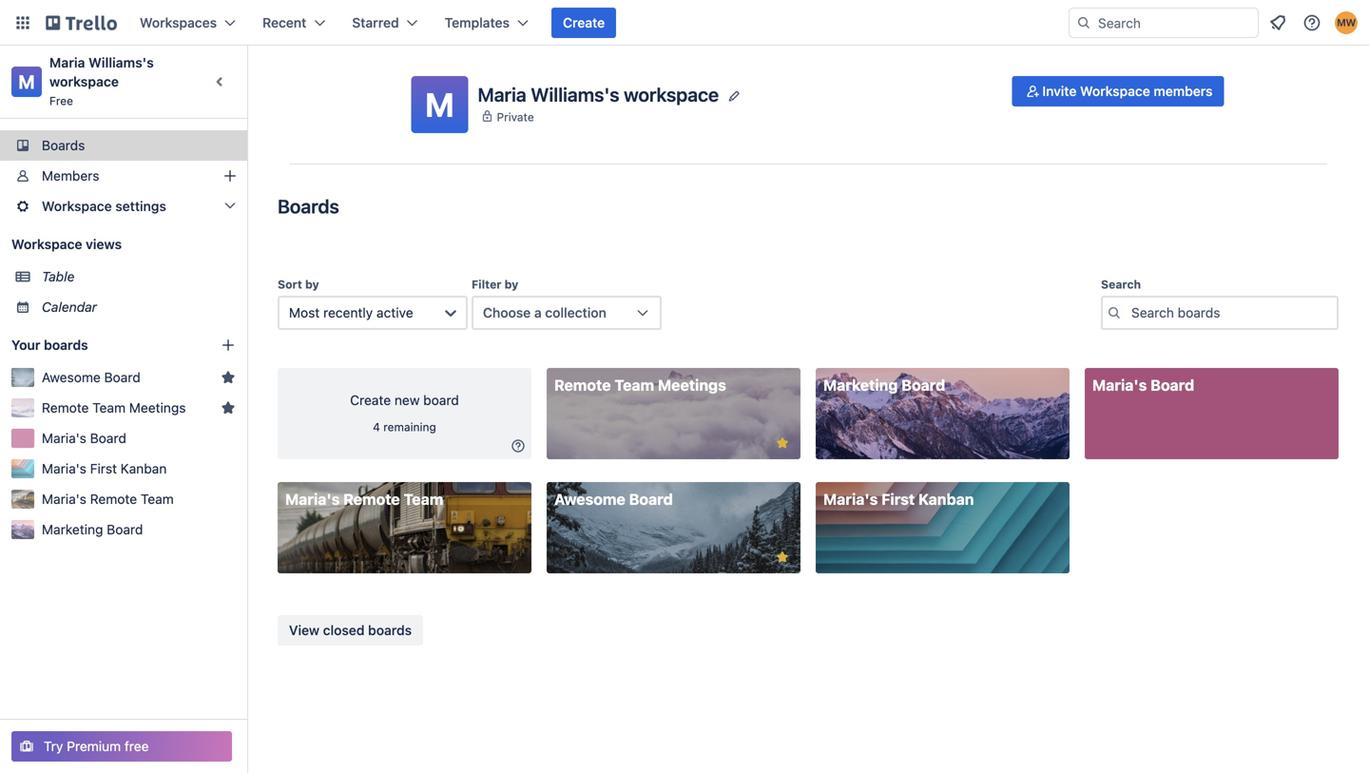 Task type: vqa. For each thing, say whether or not it's contained in the screenshot.
Open Information Menu "icon" at the top right of page
yes



Task type: locate. For each thing, give the bounding box(es) containing it.
maria's first kanban link
[[42, 459, 236, 478], [816, 482, 1070, 574]]

0 vertical spatial marketing board link
[[816, 368, 1070, 459]]

0 horizontal spatial awesome
[[42, 370, 101, 385]]

1 horizontal spatial awesome board
[[555, 490, 673, 508]]

maria's first kanban
[[42, 461, 167, 477], [824, 490, 975, 508]]

1 horizontal spatial marketing
[[824, 376, 898, 394]]

remote
[[555, 376, 611, 394], [42, 400, 89, 416], [344, 490, 400, 508], [90, 491, 137, 507]]

click to unstar this board. it will be removed from your starred list. image for awesome board
[[774, 549, 791, 566]]

1 horizontal spatial boards
[[278, 195, 339, 217]]

free
[[49, 94, 73, 107]]

click to unstar this board. it will be removed from your starred list. image inside remote team meetings link
[[774, 435, 791, 452]]

remote down "4"
[[344, 490, 400, 508]]

workspace up free
[[49, 74, 119, 89]]

0 vertical spatial boards
[[42, 137, 85, 153]]

0 horizontal spatial maria's first kanban link
[[42, 459, 236, 478]]

0 vertical spatial boards
[[44, 337, 88, 353]]

workspace
[[49, 74, 119, 89], [624, 83, 719, 105]]

0 vertical spatial williams's
[[89, 55, 154, 70]]

marketing board
[[824, 376, 946, 394], [42, 522, 143, 537]]

0 vertical spatial create
[[563, 15, 605, 30]]

0 vertical spatial awesome board
[[42, 370, 141, 385]]

team
[[615, 376, 655, 394], [93, 400, 126, 416], [404, 490, 444, 508], [141, 491, 174, 507]]

create up "4"
[[350, 392, 391, 408]]

m left maria williams's workspace free
[[18, 70, 35, 93]]

0 horizontal spatial boards
[[44, 337, 88, 353]]

1 vertical spatial meetings
[[129, 400, 186, 416]]

meetings inside button
[[129, 400, 186, 416]]

remote team meetings inside remote team meetings link
[[555, 376, 727, 394]]

try
[[44, 739, 63, 754]]

williams's inside maria williams's workspace free
[[89, 55, 154, 70]]

starred icon image
[[221, 370, 236, 385], [221, 400, 236, 416]]

1 click to unstar this board. it will be removed from your starred list. image from the top
[[774, 435, 791, 452]]

create for create
[[563, 15, 605, 30]]

maria's
[[1093, 376, 1148, 394], [42, 430, 86, 446], [42, 461, 86, 477], [285, 490, 340, 508], [824, 490, 878, 508], [42, 491, 86, 507]]

1 horizontal spatial awesome
[[555, 490, 626, 508]]

1 horizontal spatial maria's board link
[[1085, 368, 1339, 459]]

table link
[[42, 267, 236, 286]]

recent button
[[251, 8, 337, 38]]

1 horizontal spatial by
[[505, 278, 519, 291]]

2 click to unstar this board. it will be removed from your starred list. image from the top
[[774, 549, 791, 566]]

remote down "collection"
[[555, 376, 611, 394]]

1 vertical spatial remote team meetings
[[42, 400, 186, 416]]

0 vertical spatial starred icon image
[[221, 370, 236, 385]]

awesome inside "button"
[[42, 370, 101, 385]]

m for m link
[[18, 70, 35, 93]]

m inside m button
[[425, 85, 454, 124]]

williams's
[[89, 55, 154, 70], [531, 83, 620, 105]]

1 vertical spatial boards
[[278, 195, 339, 217]]

maria williams's workspace free
[[49, 55, 157, 107]]

remote team meetings
[[555, 376, 727, 394], [42, 400, 186, 416]]

0 vertical spatial awesome
[[42, 370, 101, 385]]

templates button
[[433, 8, 540, 38]]

primary element
[[0, 0, 1370, 46]]

0 vertical spatial workspace
[[1081, 83, 1151, 99]]

0 horizontal spatial williams's
[[89, 55, 154, 70]]

sm image inside invite workspace members button
[[1024, 82, 1043, 101]]

0 horizontal spatial maria's remote team link
[[42, 490, 236, 509]]

click to unstar this board. it will be removed from your starred list. image inside awesome board link
[[774, 549, 791, 566]]

workspace
[[1081, 83, 1151, 99], [42, 198, 112, 214], [11, 236, 82, 252]]

click to unstar this board. it will be removed from your starred list. image for remote team meetings
[[774, 435, 791, 452]]

meetings
[[658, 376, 727, 394], [129, 400, 186, 416]]

1 horizontal spatial sm image
[[1024, 82, 1043, 101]]

0 horizontal spatial maria's remote team
[[42, 491, 174, 507]]

workspace for maria williams's workspace free
[[49, 74, 119, 89]]

awesome board
[[42, 370, 141, 385], [555, 490, 673, 508]]

m
[[18, 70, 35, 93], [425, 85, 454, 124]]

by right filter
[[505, 278, 519, 291]]

1 horizontal spatial maria's remote team
[[285, 490, 444, 508]]

workspace down members
[[42, 198, 112, 214]]

0 vertical spatial marketing board
[[824, 376, 946, 394]]

maria up private
[[478, 83, 527, 105]]

0 horizontal spatial meetings
[[129, 400, 186, 416]]

remote inside button
[[42, 400, 89, 416]]

maria inside maria williams's workspace free
[[49, 55, 85, 70]]

create inside the "create" button
[[563, 15, 605, 30]]

views
[[86, 236, 122, 252]]

awesome board inside "button"
[[42, 370, 141, 385]]

0 horizontal spatial kanban
[[121, 461, 167, 477]]

search
[[1102, 278, 1142, 291]]

0 horizontal spatial maria's board
[[42, 430, 126, 446]]

workspace for settings
[[42, 198, 112, 214]]

awesome
[[42, 370, 101, 385], [555, 490, 626, 508]]

1 starred icon image from the top
[[221, 370, 236, 385]]

board
[[104, 370, 141, 385], [902, 376, 946, 394], [1151, 376, 1195, 394], [90, 430, 126, 446], [629, 490, 673, 508], [107, 522, 143, 537]]

team inside button
[[93, 400, 126, 416]]

1 horizontal spatial remote team meetings
[[555, 376, 727, 394]]

1 vertical spatial marketing board
[[42, 522, 143, 537]]

1 horizontal spatial maria's first kanban
[[824, 490, 975, 508]]

your boards
[[11, 337, 88, 353]]

1 vertical spatial workspace
[[42, 198, 112, 214]]

boards
[[42, 137, 85, 153], [278, 195, 339, 217]]

1 by from the left
[[305, 278, 319, 291]]

williams's down the back to home image on the left
[[89, 55, 154, 70]]

active
[[377, 305, 413, 321]]

most recently active
[[289, 305, 413, 321]]

2 starred icon image from the top
[[221, 400, 236, 416]]

kanban
[[121, 461, 167, 477], [919, 490, 975, 508]]

1 vertical spatial kanban
[[919, 490, 975, 508]]

maria's board
[[1093, 376, 1195, 394], [42, 430, 126, 446]]

1 vertical spatial maria's board
[[42, 430, 126, 446]]

members
[[1154, 83, 1213, 99]]

1 horizontal spatial boards
[[368, 623, 412, 638]]

workspace down the primary element
[[624, 83, 719, 105]]

1 horizontal spatial williams's
[[531, 83, 620, 105]]

1 horizontal spatial kanban
[[919, 490, 975, 508]]

create up maria williams's workspace
[[563, 15, 605, 30]]

2 by from the left
[[505, 278, 519, 291]]

williams's up private
[[531, 83, 620, 105]]

1 vertical spatial create
[[350, 392, 391, 408]]

click to unstar this board. it will be removed from your starred list. image
[[774, 435, 791, 452], [774, 549, 791, 566]]

maria
[[49, 55, 85, 70], [478, 83, 527, 105]]

0 vertical spatial sm image
[[1024, 82, 1043, 101]]

maria's remote team down "4"
[[285, 490, 444, 508]]

create button
[[552, 8, 617, 38]]

1 vertical spatial marketing
[[42, 522, 103, 537]]

boards link
[[0, 130, 247, 161]]

1 vertical spatial marketing board link
[[42, 520, 236, 539]]

boards up the sort by
[[278, 195, 339, 217]]

1 horizontal spatial maria's first kanban link
[[816, 482, 1070, 574]]

remote down your boards
[[42, 400, 89, 416]]

0 horizontal spatial maria
[[49, 55, 85, 70]]

maria's remote team link
[[278, 482, 532, 574], [42, 490, 236, 509]]

board
[[424, 392, 459, 408]]

4 remaining
[[373, 420, 436, 434]]

by
[[305, 278, 319, 291], [505, 278, 519, 291]]

boards down "calendar"
[[44, 337, 88, 353]]

starred icon image for awesome board
[[221, 370, 236, 385]]

sort by
[[278, 278, 319, 291]]

1 horizontal spatial maria's remote team link
[[278, 482, 532, 574]]

workspace inside invite workspace members button
[[1081, 83, 1151, 99]]

1 horizontal spatial marketing board link
[[816, 368, 1070, 459]]

0 vertical spatial meetings
[[658, 376, 727, 394]]

0 vertical spatial click to unstar this board. it will be removed from your starred list. image
[[774, 435, 791, 452]]

1 horizontal spatial first
[[882, 490, 915, 508]]

1 vertical spatial first
[[882, 490, 915, 508]]

maria's remote team down remote team meetings button
[[42, 491, 174, 507]]

create
[[563, 15, 605, 30], [350, 392, 391, 408]]

workspace right invite
[[1081, 83, 1151, 99]]

4
[[373, 420, 380, 434]]

members
[[42, 168, 99, 184]]

filter
[[472, 278, 502, 291]]

1 vertical spatial starred icon image
[[221, 400, 236, 416]]

0 horizontal spatial by
[[305, 278, 319, 291]]

starred
[[352, 15, 399, 30]]

maria williams (mariawilliams94) image
[[1336, 11, 1358, 34]]

0 horizontal spatial awesome board
[[42, 370, 141, 385]]

0 vertical spatial maria's first kanban
[[42, 461, 167, 477]]

0 horizontal spatial workspace
[[49, 74, 119, 89]]

0 horizontal spatial m
[[18, 70, 35, 93]]

boards up members
[[42, 137, 85, 153]]

1 vertical spatial boards
[[368, 623, 412, 638]]

most
[[289, 305, 320, 321]]

1 horizontal spatial workspace
[[624, 83, 719, 105]]

sm image
[[1024, 82, 1043, 101], [509, 437, 528, 456]]

workspace inside maria williams's workspace free
[[49, 74, 119, 89]]

marketing
[[824, 376, 898, 394], [42, 522, 103, 537]]

1 vertical spatial click to unstar this board. it will be removed from your starred list. image
[[774, 549, 791, 566]]

back to home image
[[46, 8, 117, 38]]

1 horizontal spatial meetings
[[658, 376, 727, 394]]

calendar
[[42, 299, 97, 315]]

2 vertical spatial workspace
[[11, 236, 82, 252]]

awesome board button
[[42, 368, 213, 387]]

0 horizontal spatial marketing board
[[42, 522, 143, 537]]

1 vertical spatial williams's
[[531, 83, 620, 105]]

templates
[[445, 15, 510, 30]]

board inside awesome board link
[[629, 490, 673, 508]]

1 vertical spatial awesome board
[[555, 490, 673, 508]]

workspace inside the workspace settings dropdown button
[[42, 198, 112, 214]]

0 horizontal spatial boards
[[42, 137, 85, 153]]

members link
[[0, 161, 247, 191]]

1 horizontal spatial maria
[[478, 83, 527, 105]]

create for create new board
[[350, 392, 391, 408]]

1 vertical spatial maria's first kanban link
[[816, 482, 1070, 574]]

awesome board link
[[547, 482, 801, 574]]

sort
[[278, 278, 302, 291]]

0 horizontal spatial maria's board link
[[42, 429, 236, 448]]

workspace navigation collapse icon image
[[207, 68, 234, 95]]

boards right closed
[[368, 623, 412, 638]]

0 horizontal spatial marketing
[[42, 522, 103, 537]]

first
[[90, 461, 117, 477], [882, 490, 915, 508]]

workspaces button
[[128, 8, 247, 38]]

1 horizontal spatial m
[[425, 85, 454, 124]]

0 vertical spatial maria's board
[[1093, 376, 1195, 394]]

0 horizontal spatial remote team meetings
[[42, 400, 186, 416]]

m left private
[[425, 85, 454, 124]]

0 horizontal spatial maria's first kanban
[[42, 461, 167, 477]]

0 vertical spatial first
[[90, 461, 117, 477]]

by right sort
[[305, 278, 319, 291]]

maria's remote team
[[285, 490, 444, 508], [42, 491, 174, 507]]

maria up free
[[49, 55, 85, 70]]

m link
[[11, 67, 42, 97]]

m inside m link
[[18, 70, 35, 93]]

0 horizontal spatial sm image
[[509, 437, 528, 456]]

maria's board link
[[1085, 368, 1339, 459], [42, 429, 236, 448]]

marketing board link
[[816, 368, 1070, 459], [42, 520, 236, 539]]

Search text field
[[1102, 296, 1339, 330]]

0 horizontal spatial create
[[350, 392, 391, 408]]

workspace up table
[[11, 236, 82, 252]]

remote team meetings button
[[42, 399, 213, 418]]

1 horizontal spatial maria's board
[[1093, 376, 1195, 394]]

1 vertical spatial maria's first kanban
[[824, 490, 975, 508]]

0 vertical spatial maria
[[49, 55, 85, 70]]

1 horizontal spatial create
[[563, 15, 605, 30]]

boards
[[44, 337, 88, 353], [368, 623, 412, 638]]

1 vertical spatial maria
[[478, 83, 527, 105]]

0 vertical spatial remote team meetings
[[555, 376, 727, 394]]

boards inside "button"
[[368, 623, 412, 638]]



Task type: describe. For each thing, give the bounding box(es) containing it.
1 vertical spatial awesome
[[555, 490, 626, 508]]

Search field
[[1092, 9, 1259, 37]]

m button
[[411, 76, 469, 133]]

view
[[289, 623, 320, 638]]

0 horizontal spatial marketing board link
[[42, 520, 236, 539]]

williams's for maria williams's workspace
[[531, 83, 620, 105]]

1 horizontal spatial marketing board
[[824, 376, 946, 394]]

view closed boards button
[[278, 615, 423, 646]]

0 vertical spatial marketing
[[824, 376, 898, 394]]

create new board
[[350, 392, 459, 408]]

maria for maria williams's workspace
[[478, 83, 527, 105]]

by for sort by
[[305, 278, 319, 291]]

1 vertical spatial sm image
[[509, 437, 528, 456]]

recent
[[263, 15, 307, 30]]

settings
[[115, 198, 166, 214]]

maria williams's workspace
[[478, 83, 719, 105]]

collection
[[545, 305, 607, 321]]

board inside awesome board "button"
[[104, 370, 141, 385]]

0 vertical spatial kanban
[[121, 461, 167, 477]]

maria williams's workspace link
[[49, 55, 157, 89]]

choose
[[483, 305, 531, 321]]

workspace for maria williams's workspace
[[624, 83, 719, 105]]

invite workspace members
[[1043, 83, 1213, 99]]

open information menu image
[[1303, 13, 1322, 32]]

your
[[11, 337, 40, 353]]

recently
[[323, 305, 373, 321]]

search image
[[1077, 15, 1092, 30]]

workspaces
[[140, 15, 217, 30]]

add board image
[[221, 338, 236, 353]]

a
[[535, 305, 542, 321]]

williams's for maria williams's workspace free
[[89, 55, 154, 70]]

try premium free button
[[11, 732, 232, 762]]

workspace settings button
[[0, 191, 247, 222]]

filter by
[[472, 278, 519, 291]]

by for filter by
[[505, 278, 519, 291]]

starred button
[[341, 8, 430, 38]]

remote team meetings inside remote team meetings button
[[42, 400, 186, 416]]

premium
[[67, 739, 121, 754]]

your boards with 6 items element
[[11, 334, 192, 357]]

remaining
[[384, 420, 436, 434]]

starred icon image for remote team meetings
[[221, 400, 236, 416]]

free
[[125, 739, 149, 754]]

invite workspace members button
[[1012, 76, 1225, 107]]

choose a collection
[[483, 305, 607, 321]]

table
[[42, 269, 75, 284]]

0 notifications image
[[1267, 11, 1290, 34]]

m for m button at top
[[425, 85, 454, 124]]

choose a collection button
[[472, 296, 662, 330]]

invite
[[1043, 83, 1077, 99]]

new
[[395, 392, 420, 408]]

closed
[[323, 623, 365, 638]]

workspace for views
[[11, 236, 82, 252]]

0 horizontal spatial first
[[90, 461, 117, 477]]

maria for maria williams's workspace free
[[49, 55, 85, 70]]

0 vertical spatial maria's first kanban link
[[42, 459, 236, 478]]

remote team meetings link
[[547, 368, 801, 459]]

try premium free
[[44, 739, 149, 754]]

view closed boards
[[289, 623, 412, 638]]

private
[[497, 110, 534, 123]]

calendar link
[[42, 298, 236, 317]]

remote down remote team meetings button
[[90, 491, 137, 507]]

workspace settings
[[42, 198, 166, 214]]

workspace views
[[11, 236, 122, 252]]



